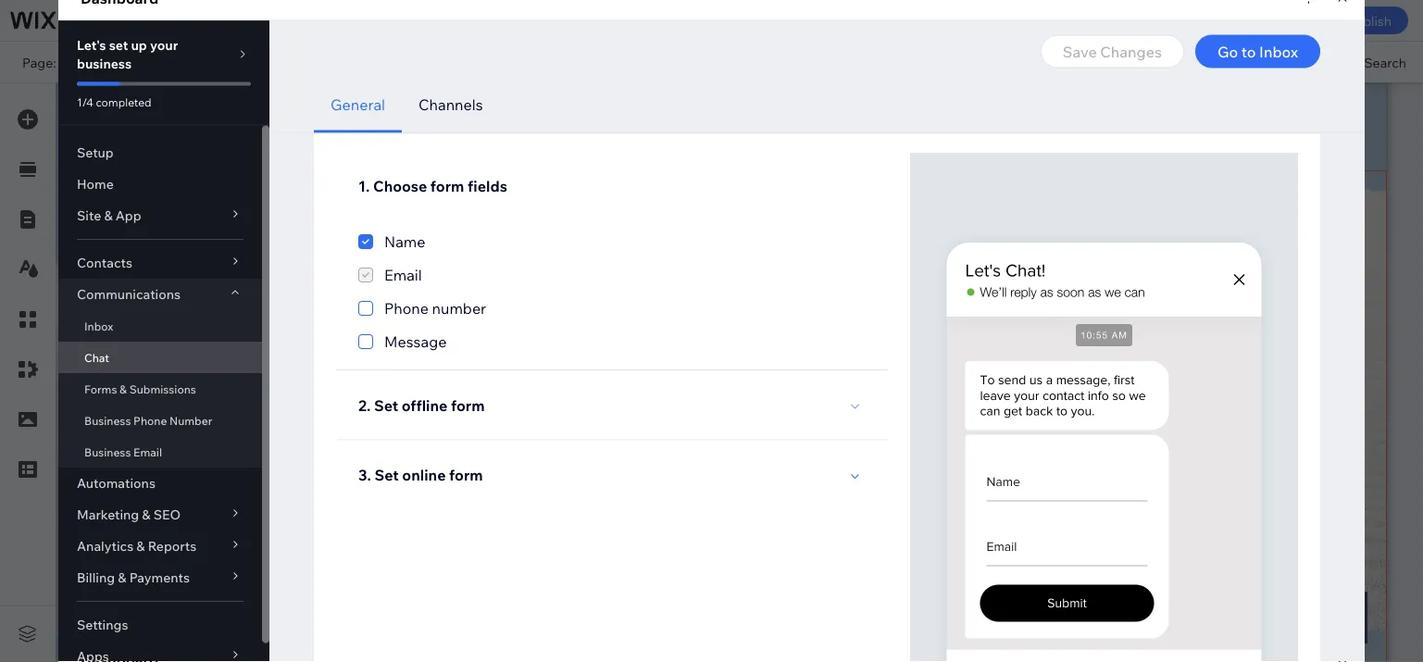 Task type: locate. For each thing, give the bounding box(es) containing it.
0 vertical spatial settings
[[138, 12, 188, 28]]

publish
[[1348, 12, 1392, 28]]

100%
[[1191, 54, 1224, 70]]

tools button
[[1237, 42, 1325, 82]]

settings left dev
[[138, 12, 188, 28]]

hire
[[306, 12, 331, 28]]

wix chat
[[183, 118, 248, 136]]

mode
[[243, 12, 278, 28]]

chat
[[214, 118, 248, 136]]

upgrade
[[1119, 12, 1172, 28]]

hire a professional
[[306, 12, 418, 28]]

100% button
[[1161, 42, 1237, 82]]

open
[[1137, 119, 1171, 135]]

a
[[334, 12, 341, 28]]

dev mode
[[216, 12, 278, 28]]

settings
[[138, 12, 188, 28], [1056, 119, 1107, 135]]

open inbox
[[1137, 119, 1207, 135]]

1 horizontal spatial settings
[[1056, 119, 1107, 135]]

settings left open
[[1056, 119, 1107, 135]]

preview
[[1258, 12, 1306, 28]]

0 horizontal spatial settings
[[138, 12, 188, 28]]

wix
[[183, 118, 211, 136]]



Task type: describe. For each thing, give the bounding box(es) containing it.
search
[[1365, 54, 1407, 70]]

site
[[86, 12, 110, 28]]

preview button
[[1244, 0, 1320, 41]]

dev
[[216, 12, 240, 28]]

save
[[1201, 12, 1230, 28]]

home
[[70, 54, 107, 70]]

search button
[[1326, 42, 1424, 82]]

help
[[445, 12, 474, 28]]

publish button
[[1331, 6, 1409, 34]]

tools
[[1276, 54, 1308, 70]]

save button
[[1187, 0, 1244, 41]]

1 vertical spatial settings
[[1056, 119, 1107, 135]]

professional
[[344, 12, 418, 28]]

inbox
[[1174, 119, 1207, 135]]



Task type: vqa. For each thing, say whether or not it's contained in the screenshot.
the bottom Settings
yes



